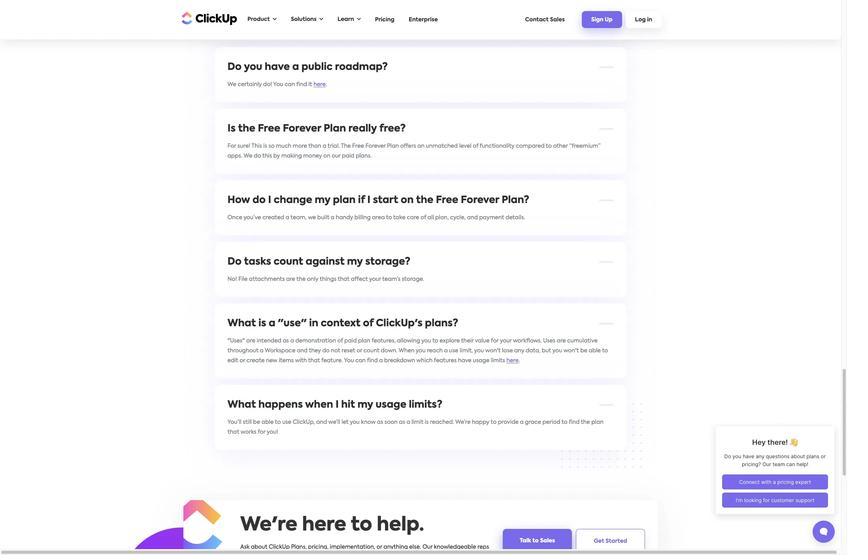Task type: describe. For each thing, give the bounding box(es) containing it.
created
[[263, 215, 284, 220]]

to inside ask about clickup plans, pricing, implementation, or anything else. our knowledgeable reps are ready to help.
[[268, 554, 274, 555]]

they
[[309, 348, 321, 354]]

of left all
[[421, 215, 426, 220]]

by
[[274, 153, 280, 159]]

how
[[228, 195, 250, 205]]

demonstration
[[296, 338, 336, 344]]

0 horizontal spatial have
[[265, 62, 290, 72]]

a left public
[[293, 62, 299, 72]]

plan inside "uses" are intended as a demonstration of paid plan features, allowing you to explore their value for your workflows. uses are cumulative throughout a workspace and they do not reset or count down. when you reach a use limit, you won't lose any data, but you won't be able to edit or create new items with that feature. you can find a breakdown which features have usage limits
[[358, 338, 370, 344]]

0 vertical spatial you
[[273, 82, 283, 87]]

are left the only
[[286, 277, 295, 282]]

0 vertical spatial .
[[326, 82, 327, 87]]

implementation,
[[330, 545, 375, 550]]

up
[[605, 17, 613, 23]]

talk to sales
[[520, 538, 555, 544]]

team,
[[291, 215, 307, 220]]

2 horizontal spatial that
[[338, 277, 350, 282]]

enterprise
[[409, 17, 438, 22]]

0 vertical spatial forever
[[283, 124, 321, 134]]

you inside "uses" are intended as a demonstration of paid plan features, allowing you to explore their value for your workflows. uses are cumulative throughout a workspace and they do not reset or count down. when you reach a use limit, you won't lose any data, but you won't be able to edit or create new items with that feature. you can find a breakdown which features have usage limits
[[344, 358, 354, 363]]

a right built
[[331, 215, 335, 220]]

1 vertical spatial do
[[253, 195, 266, 205]]

happy
[[472, 420, 490, 425]]

plan inside for sure! this is so much more than a trial. the free forever plan offers an unmatched level of functionality compared to other "freemium" apps. we do this by making money on our paid plans.
[[387, 143, 399, 149]]

take
[[393, 215, 406, 220]]

plan,
[[435, 215, 449, 220]]

so
[[269, 143, 275, 149]]

plans.
[[356, 153, 372, 159]]

affect
[[351, 277, 368, 282]]

you up "contact"
[[533, 10, 543, 16]]

our
[[423, 545, 433, 550]]

care
[[407, 215, 419, 220]]

1 horizontal spatial on
[[401, 195, 414, 205]]

my for storage?
[[347, 257, 363, 267]]

2 vertical spatial my
[[358, 400, 373, 410]]

much
[[276, 143, 292, 149]]

1 vertical spatial here
[[507, 358, 519, 363]]

to inside for sure! this is so much more than a trial. the free forever plan offers an unmatched level of functionality compared to other "freemium" apps. we do this by making money on our paid plans.
[[546, 143, 552, 149]]

when inside "uses" are intended as a demonstration of paid plan features, allowing you to explore their value for your workflows. uses are cumulative throughout a workspace and they do not reset or count down. when you reach a use limit, you won't lose any data, but you won't be able to edit or create new items with that feature. you can find a breakdown which features have usage limits
[[399, 348, 415, 354]]

you up reach
[[422, 338, 431, 344]]

functionality
[[480, 143, 515, 149]]

enterprise link
[[405, 13, 442, 26]]

cancel
[[265, 10, 284, 16]]

usage inside "uses" are intended as a demonstration of paid plan features, allowing you to explore their value for your workflows. uses are cumulative throughout a workspace and they do not reset or count down. when you reach a use limit, you won't lose any data, but you won't be able to edit or create new items with that feature. you can find a breakdown which features have usage limits
[[473, 358, 490, 363]]

our
[[332, 153, 341, 159]]

intended
[[257, 338, 282, 344]]

a left limit
[[407, 420, 410, 425]]

about
[[251, 545, 267, 550]]

use inside you'll still be able to use clickup, and we'll let you know as soon as a limit is reached. we're happy to provide a grace period to find the plan that works for you!
[[282, 420, 292, 425]]

0 vertical spatial or
[[357, 348, 362, 354]]

clickup image
[[179, 10, 237, 25]]

storage?
[[365, 257, 411, 267]]

when inside the you're free to cancel at anytime! when you do, your current plan will last until the end of your billing cycle, unless you choose to downgrade immediately.
[[318, 10, 334, 16]]

sure!
[[238, 143, 251, 149]]

1 horizontal spatial i
[[336, 400, 339, 410]]

really
[[349, 124, 377, 134]]

forever for i
[[461, 195, 499, 205]]

clickup
[[269, 545, 290, 550]]

the up all
[[416, 195, 434, 205]]

offers
[[400, 143, 416, 149]]

clickup logo image
[[171, 495, 223, 555]]

you up "which"
[[416, 348, 426, 354]]

get started
[[594, 539, 627, 544]]

of inside for sure! this is so much more than a trial. the free forever plan offers an unmatched level of functionality compared to other "freemium" apps. we do this by making money on our paid plans.
[[473, 143, 479, 149]]

reps
[[477, 545, 489, 550]]

the right is
[[238, 124, 256, 134]]

reset
[[342, 348, 355, 354]]

you!
[[267, 429, 278, 435]]

change
[[274, 195, 313, 205]]

than
[[309, 143, 321, 149]]

other
[[553, 143, 568, 149]]

making
[[282, 153, 302, 159]]

1 vertical spatial usage
[[376, 400, 407, 410]]

and inside you'll still be able to use clickup, and we'll let you know as soon as a limit is reached. we're happy to provide a grace period to find the plan that works for you!
[[316, 420, 327, 425]]

context
[[321, 319, 361, 329]]

cumulative
[[567, 338, 598, 344]]

file
[[239, 277, 248, 282]]

2 horizontal spatial as
[[399, 420, 405, 425]]

sign up button
[[582, 11, 622, 28]]

sign
[[591, 17, 603, 23]]

a up workspace
[[290, 338, 294, 344]]

do for do tasks count against my storage?
[[228, 257, 242, 267]]

free
[[246, 10, 257, 16]]

at
[[285, 10, 291, 16]]

workspace
[[265, 348, 296, 354]]

0 horizontal spatial cycle,
[[450, 215, 466, 220]]

0 vertical spatial here
[[314, 82, 326, 87]]

product
[[247, 17, 270, 22]]

is inside for sure! this is so much more than a trial. the free forever plan offers an unmatched level of functionality compared to other "freemium" apps. we do this by making money on our paid plans.
[[263, 143, 267, 149]]

1 vertical spatial in
[[309, 319, 319, 329]]

last
[[414, 10, 424, 16]]

public
[[302, 62, 333, 72]]

know
[[361, 420, 376, 425]]

"uses"
[[228, 338, 245, 344]]

are right uses on the bottom of the page
[[557, 338, 566, 344]]

workflows.
[[513, 338, 542, 344]]

downgrade
[[572, 10, 604, 16]]

log in link
[[626, 11, 662, 28]]

1 horizontal spatial help.
[[377, 516, 424, 535]]

do,
[[346, 10, 355, 16]]

1 horizontal spatial as
[[377, 420, 383, 425]]

no!
[[228, 277, 237, 282]]

plans?
[[425, 319, 458, 329]]

only
[[307, 277, 319, 282]]

clickup's
[[376, 319, 423, 329]]

0 horizontal spatial find
[[297, 82, 307, 87]]

cycle, inside the you're free to cancel at anytime! when you do, your current plan will last until the end of your billing cycle, unless you choose to downgrade immediately.
[[498, 10, 514, 16]]

create
[[247, 358, 265, 363]]

you inside you'll still be able to use clickup, and we'll let you know as soon as a limit is reached. we're happy to provide a grace period to find the plan that works for you!
[[350, 420, 360, 425]]

we certainly do! you can find it here .
[[228, 82, 327, 87]]

a down down.
[[379, 358, 383, 363]]

0 horizontal spatial i
[[268, 195, 272, 205]]

as inside "uses" are intended as a demonstration of paid plan features, allowing you to explore their value for your workflows. uses are cumulative throughout a workspace and they do not reset or count down. when you reach a use limit, you won't lose any data, but you won't be able to edit or create new items with that feature. you can find a breakdown which features have usage limits
[[283, 338, 289, 344]]

for inside you'll still be able to use clickup, and we'll let you know as soon as a limit is reached. we're happy to provide a grace period to find the plan that works for you!
[[258, 429, 266, 435]]

limits
[[491, 358, 505, 363]]

area
[[372, 215, 385, 220]]

you'll
[[228, 420, 242, 425]]

edit
[[228, 358, 238, 363]]

you'll still be able to use clickup, and we'll let you know as soon as a limit is reached. we're happy to provide a grace period to find the plan that works for you!
[[228, 420, 604, 435]]

do you have a public roadmap?
[[228, 62, 388, 72]]

end
[[449, 10, 459, 16]]

"freemium"
[[569, 143, 601, 149]]

or inside ask about clickup plans, pricing, implementation, or anything else. our knowledgeable reps are ready to help.
[[377, 545, 382, 550]]

certainly
[[238, 82, 262, 87]]

contact sales
[[525, 17, 565, 22]]

a up "intended"
[[269, 319, 276, 329]]

let
[[342, 420, 349, 425]]

how do i change my plan if i start on the free forever plan?
[[228, 195, 530, 205]]

my for plan
[[315, 195, 331, 205]]

your right end at the right top of page
[[468, 10, 479, 16]]

1 vertical spatial is
[[259, 319, 266, 329]]

limit
[[412, 420, 424, 425]]

plan inside you'll still be able to use clickup, and we'll let you know as soon as a limit is reached. we're happy to provide a grace period to find the plan that works for you!
[[592, 420, 604, 425]]

contact sales button
[[521, 13, 569, 26]]

and inside "uses" are intended as a demonstration of paid plan features, allowing you to explore their value for your workflows. uses are cumulative throughout a workspace and they do not reset or count down. when you reach a use limit, you won't lose any data, but you won't be able to edit or create new items with that feature. you can find a breakdown which features have usage limits
[[297, 348, 308, 354]]

0 vertical spatial count
[[274, 257, 303, 267]]

do inside "uses" are intended as a demonstration of paid plan features, allowing you to explore their value for your workflows. uses are cumulative throughout a workspace and they do not reset or count down. when you reach a use limit, you won't lose any data, but you won't be able to edit or create new items with that feature. you can find a breakdown which features have usage limits
[[323, 348, 330, 354]]

paid inside for sure! this is so much more than a trial. the free forever plan offers an unmatched level of functionality compared to other "freemium" apps. we do this by making money on our paid plans.
[[342, 153, 355, 159]]

down.
[[381, 348, 398, 354]]

pricing link
[[371, 13, 398, 26]]

2 vertical spatial here
[[302, 516, 346, 535]]

anything
[[384, 545, 408, 550]]

any
[[514, 348, 525, 354]]



Task type: vqa. For each thing, say whether or not it's contained in the screenshot.
features
yes



Task type: locate. For each thing, give the bounding box(es) containing it.
able
[[589, 348, 601, 354], [262, 420, 274, 425]]

0 vertical spatial is
[[263, 143, 267, 149]]

1 vertical spatial here link
[[507, 358, 519, 363]]

1 horizontal spatial free
[[352, 143, 364, 149]]

solutions
[[291, 17, 317, 22]]

2 vertical spatial or
[[377, 545, 382, 550]]

more
[[293, 143, 307, 149]]

use left clickup,
[[282, 420, 292, 425]]

count down features,
[[364, 348, 380, 354]]

plan
[[391, 10, 403, 16], [333, 195, 356, 205], [358, 338, 370, 344], [592, 420, 604, 425]]

compared
[[516, 143, 545, 149]]

can right feature.
[[356, 358, 366, 363]]

sales inside button
[[540, 538, 555, 544]]

you down reset
[[344, 358, 354, 363]]

be right still on the bottom left of page
[[253, 420, 260, 425]]

use down explore
[[449, 348, 459, 354]]

0 vertical spatial when
[[318, 10, 334, 16]]

of inside "uses" are intended as a demonstration of paid plan features, allowing you to explore their value for your workflows. uses are cumulative throughout a workspace and they do not reset or count down. when you reach a use limit, you won't lose any data, but you won't be able to edit or create new items with that feature. you can find a breakdown which features have usage limits
[[338, 338, 343, 344]]

do up no!
[[228, 257, 242, 267]]

if
[[358, 195, 365, 205]]

a left trial.
[[323, 143, 327, 149]]

will
[[404, 10, 413, 16]]

forever up the more
[[283, 124, 321, 134]]

1 vertical spatial billing
[[355, 215, 371, 220]]

0 vertical spatial billing
[[481, 10, 497, 16]]

0 horizontal spatial able
[[262, 420, 274, 425]]

0 vertical spatial what
[[228, 319, 256, 329]]

0 vertical spatial that
[[338, 277, 350, 282]]

limit,
[[460, 348, 473, 354]]

1 vertical spatial on
[[401, 195, 414, 205]]

0 vertical spatial on
[[324, 153, 331, 159]]

1 won't from the left
[[486, 348, 501, 354]]

we down sure!
[[244, 153, 253, 159]]

tasks
[[244, 257, 271, 267]]

0 vertical spatial free
[[258, 124, 281, 134]]

as
[[283, 338, 289, 344], [377, 420, 383, 425], [399, 420, 405, 425]]

what up still on the bottom left of page
[[228, 400, 256, 410]]

1 vertical spatial forever
[[366, 143, 386, 149]]

sales right talk
[[540, 538, 555, 544]]

forever up payment
[[461, 195, 499, 205]]

here link right "it" on the left top
[[314, 82, 326, 87]]

do
[[254, 153, 261, 159], [253, 195, 266, 205], [323, 348, 330, 354]]

0 horizontal spatial or
[[240, 358, 245, 363]]

0 vertical spatial able
[[589, 348, 601, 354]]

1 horizontal spatial that
[[308, 358, 320, 363]]

1 horizontal spatial find
[[367, 358, 378, 363]]

lose
[[502, 348, 513, 354]]

or right reset
[[357, 348, 362, 354]]

won't down cumulative
[[564, 348, 579, 354]]

your right "do,"
[[356, 10, 368, 16]]

1 vertical spatial plan
[[387, 143, 399, 149]]

0 horizontal spatial billing
[[355, 215, 371, 220]]

1 horizontal spatial won't
[[564, 348, 579, 354]]

of right level
[[473, 143, 479, 149]]

or left anything
[[377, 545, 382, 550]]

which
[[417, 358, 433, 363]]

1 horizontal spatial use
[[449, 348, 459, 354]]

billing
[[481, 10, 497, 16], [355, 215, 371, 220]]

to inside talk to sales button
[[532, 538, 539, 544]]

plan inside the you're free to cancel at anytime! when you do, your current plan will last until the end of your billing cycle, unless you choose to downgrade immediately.
[[391, 10, 403, 16]]

is right limit
[[425, 420, 429, 425]]

the
[[438, 10, 448, 16], [238, 124, 256, 134], [416, 195, 434, 205], [297, 277, 306, 282], [581, 420, 590, 425]]

free up so
[[258, 124, 281, 134]]

1 horizontal spatial count
[[364, 348, 380, 354]]

0 vertical spatial find
[[297, 82, 307, 87]]

free up "plans."
[[352, 143, 364, 149]]

that down "you'll" at bottom
[[228, 429, 239, 435]]

contact
[[525, 17, 549, 22]]

help. inside ask about clickup plans, pricing, implementation, or anything else. our knowledgeable reps are ready to help.
[[275, 554, 288, 555]]

find inside you'll still be able to use clickup, and we'll let you know as soon as a limit is reached. we're happy to provide a grace period to find the plan that works for you!
[[569, 420, 580, 425]]

unless
[[515, 10, 532, 16]]

sales inside button
[[550, 17, 565, 22]]

the
[[341, 143, 351, 149]]

1 vertical spatial .
[[519, 358, 520, 363]]

0 horizontal spatial as
[[283, 338, 289, 344]]

0 vertical spatial and
[[467, 215, 478, 220]]

0 horizontal spatial for
[[258, 429, 266, 435]]

started
[[606, 539, 627, 544]]

are down ask
[[240, 554, 249, 555]]

for inside "uses" are intended as a demonstration of paid plan features, allowing you to explore their value for your workflows. uses are cumulative throughout a workspace and they do not reset or count down. when you reach a use limit, you won't lose any data, but you won't be able to edit or create new items with that feature. you can find a breakdown which features have usage limits
[[491, 338, 499, 344]]

you up certainly
[[244, 62, 263, 72]]

forever for than
[[366, 143, 386, 149]]

2 won't from the left
[[564, 348, 579, 354]]

a up features at the right bottom
[[444, 348, 448, 354]]

0 horizontal spatial usage
[[376, 400, 407, 410]]

1 vertical spatial paid
[[344, 338, 357, 344]]

do left not
[[323, 348, 330, 354]]

1 vertical spatial and
[[297, 348, 308, 354]]

when
[[318, 10, 334, 16], [399, 348, 415, 354]]

2 horizontal spatial forever
[[461, 195, 499, 205]]

built
[[318, 215, 330, 220]]

items
[[279, 358, 294, 363]]

your right affect
[[369, 277, 381, 282]]

breakdown
[[384, 358, 415, 363]]

cycle, left unless
[[498, 10, 514, 16]]

and up with
[[297, 348, 308, 354]]

won't up limits
[[486, 348, 501, 354]]

0 horizontal spatial we
[[228, 82, 237, 87]]

when down allowing
[[399, 348, 415, 354]]

provide
[[498, 420, 519, 425]]

able inside you'll still be able to use clickup, and we'll let you know as soon as a limit is reached. we're happy to provide a grace period to find the plan that works for you!
[[262, 420, 274, 425]]

0 horizontal spatial free
[[258, 124, 281, 134]]

once
[[228, 215, 243, 220]]

2 vertical spatial is
[[425, 420, 429, 425]]

plan left the offers
[[387, 143, 399, 149]]

have
[[265, 62, 290, 72], [458, 358, 472, 363]]

0 vertical spatial paid
[[342, 153, 355, 159]]

the inside the you're free to cancel at anytime! when you do, your current plan will last until the end of your billing cycle, unless you choose to downgrade immediately.
[[438, 10, 448, 16]]

have inside "uses" are intended as a demonstration of paid plan features, allowing you to explore their value for your workflows. uses are cumulative throughout a workspace and they do not reset or count down. when you reach a use limit, you won't lose any data, but you won't be able to edit or create new items with that feature. you can find a breakdown which features have usage limits
[[458, 358, 472, 363]]

free up plan,
[[436, 195, 459, 205]]

the left end at the right top of page
[[438, 10, 448, 16]]

do
[[228, 62, 242, 72], [228, 257, 242, 267]]

a left team, on the left
[[286, 215, 289, 220]]

on left our
[[324, 153, 331, 159]]

can inside "uses" are intended as a demonstration of paid plan features, allowing you to explore their value for your workflows. uses are cumulative throughout a workspace and they do not reset or count down. when you reach a use limit, you won't lose any data, but you won't be able to edit or create new items with that feature. you can find a breakdown which features have usage limits
[[356, 358, 366, 363]]

2 do from the top
[[228, 257, 242, 267]]

forever
[[283, 124, 321, 134], [366, 143, 386, 149], [461, 195, 499, 205]]

what for what is a "use" in context of clickup's plans?
[[228, 319, 256, 329]]

and left payment
[[467, 215, 478, 220]]

you up learn
[[335, 10, 345, 16]]

we inside for sure! this is so much more than a trial. the free forever plan offers an unmatched level of functionality compared to other "freemium" apps. we do this by making money on our paid plans.
[[244, 153, 253, 159]]

1 horizontal spatial here link
[[507, 358, 519, 363]]

what is a "use" in context of clickup's plans?
[[228, 319, 458, 329]]

is left so
[[263, 143, 267, 149]]

2 horizontal spatial and
[[467, 215, 478, 220]]

1 horizontal spatial plan
[[387, 143, 399, 149]]

2 horizontal spatial find
[[569, 420, 580, 425]]

able up you!
[[262, 420, 274, 425]]

is inside you'll still be able to use clickup, and we'll let you know as soon as a limit is reached. we're happy to provide a grace period to find the plan that works for you!
[[425, 420, 429, 425]]

0 horizontal spatial here link
[[314, 82, 326, 87]]

it
[[309, 82, 312, 87]]

find down features,
[[367, 358, 378, 363]]

talk to sales button
[[503, 529, 572, 553]]

sign up
[[591, 17, 613, 23]]

count inside "uses" are intended as a demonstration of paid plan features, allowing you to explore their value for your workflows. uses are cumulative throughout a workspace and they do not reset or count down. when you reach a use limit, you won't lose any data, but you won't be able to edit or create new items with that feature. you can find a breakdown which features have usage limits
[[364, 348, 380, 354]]

1 vertical spatial my
[[347, 257, 363, 267]]

that inside "uses" are intended as a demonstration of paid plan features, allowing you to explore their value for your workflows. uses are cumulative throughout a workspace and they do not reset or count down. when you reach a use limit, you won't lose any data, but you won't be able to edit or create new items with that feature. you can find a breakdown which features have usage limits
[[308, 358, 320, 363]]

find
[[297, 82, 307, 87], [367, 358, 378, 363], [569, 420, 580, 425]]

uses
[[543, 338, 556, 344]]

as right soon
[[399, 420, 405, 425]]

for left you!
[[258, 429, 266, 435]]

1 vertical spatial able
[[262, 420, 274, 425]]

0 vertical spatial help.
[[377, 516, 424, 535]]

0 vertical spatial do
[[254, 153, 261, 159]]

0 vertical spatial can
[[285, 82, 295, 87]]

0 horizontal spatial .
[[326, 82, 327, 87]]

able inside "uses" are intended as a demonstration of paid plan features, allowing you to explore their value for your workflows. uses are cumulative throughout a workspace and they do not reset or count down. when you reach a use limit, you won't lose any data, but you won't be able to edit or create new items with that feature. you can find a breakdown which features have usage limits
[[589, 348, 601, 354]]

my up built
[[315, 195, 331, 205]]

help. down clickup
[[275, 554, 288, 555]]

i up created
[[268, 195, 272, 205]]

free inside for sure! this is so much more than a trial. the free forever plan offers an unmatched level of functionality compared to other "freemium" apps. we do this by making money on our paid plans.
[[352, 143, 364, 149]]

1 vertical spatial cycle,
[[450, 215, 466, 220]]

here link down lose
[[507, 358, 519, 363]]

do left the this
[[254, 153, 261, 159]]

or right edit
[[240, 358, 245, 363]]

current
[[369, 10, 389, 16]]

1 vertical spatial have
[[458, 358, 472, 363]]

still
[[243, 420, 252, 425]]

in up demonstration
[[309, 319, 319, 329]]

what for what happens when i hit my usage limits?
[[228, 400, 256, 410]]

a inside for sure! this is so much more than a trial. the free forever plan offers an unmatched level of functionality compared to other "freemium" apps. we do this by making money on our paid plans.
[[323, 143, 327, 149]]

be inside "uses" are intended as a demonstration of paid plan features, allowing you to explore their value for your workflows. uses are cumulative throughout a workspace and they do not reset or count down. when you reach a use limit, you won't lose any data, but you won't be able to edit or create new items with that feature. you can find a breakdown which features have usage limits
[[581, 348, 588, 354]]

here link for do you have a public roadmap?
[[314, 82, 326, 87]]

sales down "choose"
[[550, 17, 565, 22]]

a left the grace on the right bottom of page
[[520, 420, 524, 425]]

team's
[[382, 277, 401, 282]]

your
[[356, 10, 368, 16], [468, 10, 479, 16], [369, 277, 381, 282], [500, 338, 512, 344]]

1 horizontal spatial .
[[519, 358, 520, 363]]

do for do you have a public roadmap?
[[228, 62, 242, 72]]

what happens when i hit my usage limits?
[[228, 400, 443, 410]]

1 horizontal spatial we
[[244, 153, 253, 159]]

get started button
[[576, 529, 645, 553]]

do inside for sure! this is so much more than a trial. the free forever plan offers an unmatched level of functionality compared to other "freemium" apps. we do this by making money on our paid plans.
[[254, 153, 261, 159]]

.
[[326, 82, 327, 87], [519, 358, 520, 363]]

help. up anything
[[377, 516, 424, 535]]

solutions button
[[287, 11, 327, 28]]

use inside "uses" are intended as a demonstration of paid plan features, allowing you to explore their value for your workflows. uses are cumulative throughout a workspace and they do not reset or count down. when you reach a use limit, you won't lose any data, but you won't be able to edit or create new items with that feature. you can find a breakdown which features have usage limits
[[449, 348, 459, 354]]

here .
[[507, 358, 520, 363]]

features,
[[372, 338, 396, 344]]

your inside "uses" are intended as a demonstration of paid plan features, allowing you to explore their value for your workflows. uses are cumulative throughout a workspace and they do not reset or count down. when you reach a use limit, you won't lose any data, but you won't be able to edit or create new items with that feature. you can find a breakdown which features have usage limits
[[500, 338, 512, 344]]

billing inside the you're free to cancel at anytime! when you do, your current plan will last until the end of your billing cycle, unless you choose to downgrade immediately.
[[481, 10, 497, 16]]

2 vertical spatial that
[[228, 429, 239, 435]]

1 horizontal spatial in
[[647, 17, 652, 23]]

a up create
[[260, 348, 264, 354]]

0 horizontal spatial you
[[273, 82, 283, 87]]

the left the only
[[297, 277, 306, 282]]

2 horizontal spatial free
[[436, 195, 459, 205]]

once you've created a team, we built a handy billing area to take care of all plan, cycle, and payment details.
[[228, 215, 525, 220]]

0 horizontal spatial on
[[324, 153, 331, 159]]

do up "you've"
[[253, 195, 266, 205]]

your up lose
[[500, 338, 512, 344]]

value
[[475, 338, 490, 344]]

can left "it" on the left top
[[285, 82, 295, 87]]

roadmap?
[[335, 62, 388, 72]]

1 horizontal spatial when
[[399, 348, 415, 354]]

we left certainly
[[228, 82, 237, 87]]

2 vertical spatial forever
[[461, 195, 499, 205]]

works
[[241, 429, 257, 435]]

throughout
[[228, 348, 259, 354]]

0 horizontal spatial in
[[309, 319, 319, 329]]

1 vertical spatial can
[[356, 358, 366, 363]]

1 vertical spatial find
[[367, 358, 378, 363]]

billing left area at left
[[355, 215, 371, 220]]

my
[[315, 195, 331, 205], [347, 257, 363, 267], [358, 400, 373, 410]]

billing left unless
[[481, 10, 497, 16]]

0 vertical spatial use
[[449, 348, 459, 354]]

are inside ask about clickup plans, pricing, implementation, or anything else. our knowledgeable reps are ready to help.
[[240, 554, 249, 555]]

immediately.
[[228, 20, 263, 26]]

0 vertical spatial be
[[581, 348, 588, 354]]

for
[[228, 143, 236, 149]]

paid inside "uses" are intended as a demonstration of paid plan features, allowing you to explore their value for your workflows. uses are cumulative throughout a workspace and they do not reset or count down. when you reach a use limit, you won't lose any data, but you won't be able to edit or create new items with that feature. you can find a breakdown which features have usage limits
[[344, 338, 357, 344]]

my right hit
[[358, 400, 373, 410]]

handy
[[336, 215, 353, 220]]

won't
[[486, 348, 501, 354], [564, 348, 579, 354]]

2 horizontal spatial i
[[368, 195, 371, 205]]

find inside "uses" are intended as a demonstration of paid plan features, allowing you to explore their value for your workflows. uses are cumulative throughout a workspace and they do not reset or count down. when you reach a use limit, you won't lose any data, but you won't be able to edit or create new items with that feature. you can find a breakdown which features have usage limits
[[367, 358, 378, 363]]

as up workspace
[[283, 338, 289, 344]]

usage left limits
[[473, 358, 490, 363]]

"use"
[[278, 319, 307, 329]]

do!
[[263, 82, 272, 87]]

here link for what is a "use" in context of clickup's plans?
[[507, 358, 519, 363]]

1 vertical spatial count
[[364, 348, 380, 354]]

you're free to cancel at anytime! when you do, your current plan will last until the end of your billing cycle, unless you choose to downgrade immediately.
[[228, 10, 604, 26]]

0 horizontal spatial that
[[228, 429, 239, 435]]

in right log
[[647, 17, 652, 23]]

free?
[[380, 124, 406, 134]]

1 do from the top
[[228, 62, 242, 72]]

details.
[[506, 215, 525, 220]]

0 horizontal spatial help.
[[275, 554, 288, 555]]

i right if
[[368, 195, 371, 205]]

learn
[[338, 17, 354, 22]]

of up not
[[338, 338, 343, 344]]

the inside you'll still be able to use clickup, and we'll let you know as soon as a limit is reached. we're happy to provide a grace period to find the plan that works for you!
[[581, 420, 590, 425]]

be inside you'll still be able to use clickup, and we'll let you know as soon as a limit is reached. we're happy to provide a grace period to find the plan that works for you!
[[253, 420, 260, 425]]

1 vertical spatial help.
[[275, 554, 288, 555]]

1 vertical spatial sales
[[540, 538, 555, 544]]

in
[[647, 17, 652, 23], [309, 319, 319, 329]]

1 horizontal spatial able
[[589, 348, 601, 354]]

choose
[[544, 10, 564, 16]]

be down cumulative
[[581, 348, 588, 354]]

forever up "plans."
[[366, 143, 386, 149]]

of right end at the right top of page
[[461, 10, 466, 16]]

in inside log in link
[[647, 17, 652, 23]]

here right "it" on the left top
[[314, 82, 326, 87]]

0 horizontal spatial when
[[318, 10, 334, 16]]

and left we'll
[[316, 420, 327, 425]]

but
[[542, 348, 551, 354]]

learn button
[[334, 11, 365, 28]]

you right let
[[350, 420, 360, 425]]

0 vertical spatial in
[[647, 17, 652, 23]]

payment
[[479, 215, 504, 220]]

of inside the you're free to cancel at anytime! when you do, your current plan will last until the end of your billing cycle, unless you choose to downgrade immediately.
[[461, 10, 466, 16]]

0 horizontal spatial count
[[274, 257, 303, 267]]

1 horizontal spatial billing
[[481, 10, 497, 16]]

find right period
[[569, 420, 580, 425]]

and
[[467, 215, 478, 220], [297, 348, 308, 354], [316, 420, 327, 425]]

forever inside for sure! this is so much more than a trial. the free forever plan offers an unmatched level of functionality compared to other "freemium" apps. we do this by making money on our paid plans.
[[366, 143, 386, 149]]

1 vertical spatial when
[[399, 348, 415, 354]]

what up "uses"
[[228, 319, 256, 329]]

0 horizontal spatial won't
[[486, 348, 501, 354]]

here up pricing,
[[302, 516, 346, 535]]

2 what from the top
[[228, 400, 256, 410]]

have down limit,
[[458, 358, 472, 363]]

free for much
[[352, 143, 364, 149]]

2 horizontal spatial or
[[377, 545, 382, 550]]

you down value
[[474, 348, 484, 354]]

level
[[459, 143, 472, 149]]

is up "intended"
[[259, 319, 266, 329]]

have up we certainly do! you can find it here .
[[265, 62, 290, 72]]

help.
[[377, 516, 424, 535], [275, 554, 288, 555]]

. right "it" on the left top
[[326, 82, 327, 87]]

plan
[[324, 124, 346, 134], [387, 143, 399, 149]]

1 horizontal spatial forever
[[366, 143, 386, 149]]

1 horizontal spatial cycle,
[[498, 10, 514, 16]]

2 vertical spatial free
[[436, 195, 459, 205]]

of up features,
[[363, 319, 374, 329]]

on inside for sure! this is so much more than a trial. the free forever plan offers an unmatched level of functionality compared to other "freemium" apps. we do this by making money on our paid plans.
[[324, 153, 331, 159]]

count up attachments
[[274, 257, 303, 267]]

soon
[[385, 420, 398, 425]]

0 horizontal spatial be
[[253, 420, 260, 425]]

that inside you'll still be able to use clickup, and we'll let you know as soon as a limit is reached. we're happy to provide a grace period to find the plan that works for you!
[[228, 429, 239, 435]]

you right but
[[553, 348, 562, 354]]

0 vertical spatial have
[[265, 62, 290, 72]]

1 vertical spatial do
[[228, 257, 242, 267]]

with
[[295, 358, 307, 363]]

1 what from the top
[[228, 319, 256, 329]]

0 vertical spatial plan
[[324, 124, 346, 134]]

1 vertical spatial that
[[308, 358, 320, 363]]

all
[[428, 215, 434, 220]]

when right the anytime!
[[318, 10, 334, 16]]

on up care
[[401, 195, 414, 205]]

for right value
[[491, 338, 499, 344]]

plan up trial.
[[324, 124, 346, 134]]

free for plan
[[436, 195, 459, 205]]

plan?
[[502, 195, 530, 205]]

that
[[338, 277, 350, 282], [308, 358, 320, 363], [228, 429, 239, 435]]

are up the throughout
[[247, 338, 256, 344]]



